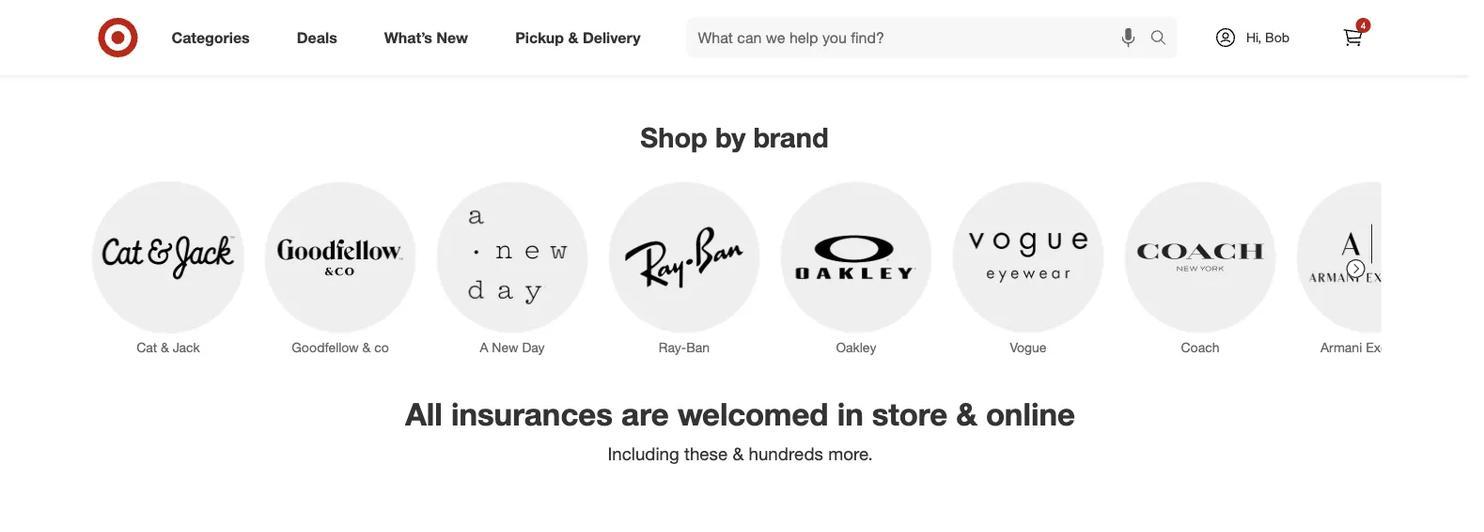 Task type: locate. For each thing, give the bounding box(es) containing it.
all
[[405, 395, 442, 433]]

store
[[872, 395, 948, 433]]

online
[[986, 395, 1075, 433]]

new right what's
[[436, 28, 468, 47]]

what's new link
[[368, 17, 492, 58]]

ray-ban link
[[608, 181, 761, 357]]

more.
[[828, 443, 873, 465]]

cat
[[136, 339, 157, 355]]

& right pickup
[[568, 28, 578, 47]]

4
[[1361, 19, 1366, 31]]

a
[[480, 339, 488, 355]]

ban
[[686, 339, 710, 355]]

jack
[[173, 339, 200, 355]]

new for what's
[[436, 28, 468, 47]]

pickup & delivery link
[[499, 17, 664, 58]]

& for goodfellow
[[362, 339, 371, 355]]

& for pickup
[[568, 28, 578, 47]]

armani exchange link
[[1296, 181, 1449, 357]]

are
[[621, 395, 669, 433]]

delivery
[[583, 28, 641, 47]]

& left co
[[362, 339, 371, 355]]

goodfellow
[[292, 339, 359, 355]]

What can we help you find? suggestions appear below search field
[[687, 17, 1155, 58]]

what's
[[384, 28, 432, 47]]

& right these
[[733, 443, 744, 465]]

pickup
[[515, 28, 564, 47]]

categories
[[172, 28, 250, 47]]

coach
[[1181, 339, 1219, 355]]

these
[[684, 443, 728, 465]]

categories link
[[156, 17, 273, 58]]

exchange
[[1366, 339, 1424, 355]]

cat & jack image
[[92, 181, 245, 334]]

what's new
[[384, 28, 468, 47]]

shop
[[640, 121, 708, 154]]

goodfellow & co
[[292, 339, 389, 355]]

vogue image
[[952, 181, 1105, 334]]

&
[[568, 28, 578, 47], [161, 339, 169, 355], [362, 339, 371, 355], [956, 395, 977, 433], [733, 443, 744, 465]]

lenses
[[1007, 15, 1062, 34]]

& right store
[[956, 395, 977, 433]]

deals
[[297, 28, 337, 47]]

1 horizontal spatial new
[[492, 339, 518, 355]]

goodfellow & co image
[[264, 181, 417, 334]]

welcomed
[[678, 395, 829, 433]]

1 vertical spatial new
[[492, 339, 518, 355]]

all insurances are welcomed in store & online
[[405, 395, 1075, 433]]

contact lenses link
[[735, 0, 1268, 36]]

co
[[374, 339, 389, 355]]

a new day link
[[436, 181, 589, 357]]

0 vertical spatial new
[[436, 28, 468, 47]]

hi,
[[1246, 29, 1262, 46]]

deals link
[[281, 17, 361, 58]]

search
[[1141, 30, 1187, 48]]

new
[[436, 28, 468, 47], [492, 339, 518, 355]]

cat & jack link
[[92, 181, 245, 357]]

0 horizontal spatial new
[[436, 28, 468, 47]]

vogue
[[1010, 339, 1047, 355]]

a new day
[[480, 339, 545, 355]]

bob
[[1265, 29, 1290, 46]]

insurances
[[451, 395, 613, 433]]

& right "cat"
[[161, 339, 169, 355]]

new right a
[[492, 339, 518, 355]]

hi, bob
[[1246, 29, 1290, 46]]



Task type: describe. For each thing, give the bounding box(es) containing it.
armani exchange
[[1320, 339, 1424, 355]]

oakley link
[[780, 181, 933, 357]]

hundreds
[[749, 443, 823, 465]]

contact
[[941, 15, 1002, 34]]

armani
[[1320, 339, 1362, 355]]

search button
[[1141, 17, 1187, 62]]

& for cat
[[161, 339, 169, 355]]

day
[[522, 339, 545, 355]]

4 link
[[1332, 17, 1374, 58]]

including these & hundreds more.
[[608, 443, 873, 465]]

new for a
[[492, 339, 518, 355]]

ray ban image
[[608, 181, 761, 334]]

including
[[608, 443, 679, 465]]

oakley image
[[780, 181, 933, 334]]

by
[[715, 121, 746, 154]]

armani exchange image
[[1296, 181, 1449, 334]]

in
[[837, 395, 863, 433]]

contact lenses
[[941, 15, 1062, 34]]

sunglasses link
[[201, 0, 735, 36]]

coach link
[[1124, 181, 1277, 357]]

cat & jack
[[136, 339, 200, 355]]

ray-
[[659, 339, 686, 355]]

oakley
[[836, 339, 876, 355]]

coach image
[[1124, 181, 1277, 334]]

goodfellow & co link
[[264, 181, 417, 357]]

brand
[[753, 121, 829, 154]]

a new day image
[[436, 181, 589, 334]]

shop by brand
[[640, 121, 829, 154]]

sunglasses
[[423, 15, 512, 34]]

ray-ban
[[659, 339, 710, 355]]

vogue link
[[952, 181, 1105, 357]]

pickup & delivery
[[515, 28, 641, 47]]



Task type: vqa. For each thing, say whether or not it's contained in the screenshot.
first Helpful button from the top of the page
no



